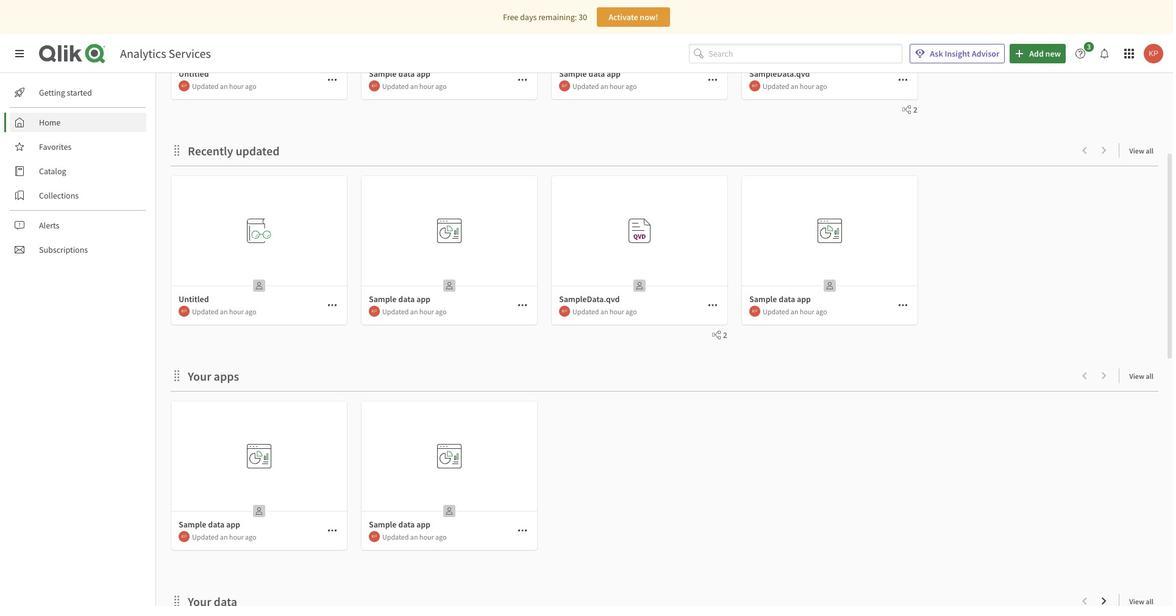 Task type: describe. For each thing, give the bounding box(es) containing it.
add new
[[1030, 48, 1061, 59]]

move collection image for your
[[171, 370, 183, 382]]

advisor
[[972, 48, 1000, 59]]

add new button
[[1010, 44, 1066, 63]]

3 button
[[1071, 42, 1098, 63]]

ask
[[930, 48, 944, 59]]

30
[[579, 12, 587, 23]]

recently updated
[[188, 143, 280, 159]]

getting started
[[39, 87, 92, 98]]

alerts
[[39, 220, 59, 231]]

activate now!
[[609, 12, 659, 23]]

2 vertical spatial move collection image
[[171, 596, 183, 607]]

subscriptions link
[[10, 240, 146, 260]]

catalog
[[39, 166, 66, 177]]

navigation pane element
[[0, 78, 156, 265]]

subscriptions
[[39, 245, 88, 256]]

0 horizontal spatial more actions image
[[328, 526, 337, 536]]

recently
[[188, 143, 233, 159]]

1 untitled from the top
[[179, 68, 209, 79]]

activate
[[609, 12, 638, 23]]

favorites link
[[10, 137, 146, 157]]

ask insight advisor button
[[910, 44, 1005, 63]]

free days remaining: 30
[[503, 12, 587, 23]]

activate now! link
[[597, 7, 670, 27]]

alerts link
[[10, 216, 146, 235]]

2 vertical spatial sampledata.qvd
[[559, 294, 620, 305]]

ask insight advisor
[[930, 48, 1000, 59]]

2 for sampledata.qvd
[[723, 330, 728, 341]]

all for recently updated
[[1146, 146, 1154, 156]]

analytics services
[[120, 46, 211, 61]]

new
[[1046, 48, 1061, 59]]

started
[[67, 87, 92, 98]]

home link
[[10, 113, 146, 132]]

view all link for your apps
[[1130, 368, 1159, 384]]

catalog link
[[10, 162, 146, 181]]

insight
[[945, 48, 971, 59]]

your
[[188, 369, 211, 384]]

3
[[1088, 42, 1091, 51]]

2 horizontal spatial more actions image
[[899, 301, 908, 311]]



Task type: locate. For each thing, give the bounding box(es) containing it.
2 untitled from the top
[[179, 294, 209, 305]]

apps
[[214, 369, 239, 384]]

1 vertical spatial view
[[1130, 372, 1145, 381]]

kendall parks element
[[179, 81, 190, 92], [369, 81, 380, 92], [559, 81, 570, 92], [750, 81, 761, 92], [179, 306, 190, 317], [369, 306, 380, 317], [559, 306, 570, 317], [750, 306, 761, 317], [179, 532, 190, 543], [369, 532, 380, 543]]

favorites
[[39, 142, 72, 153]]

1 vertical spatial all
[[1146, 372, 1154, 381]]

2 view from the top
[[1130, 372, 1145, 381]]

0 vertical spatial view all
[[1130, 146, 1154, 156]]

view all link for recently updated
[[1130, 143, 1159, 158]]

1 horizontal spatial more actions image
[[518, 526, 528, 536]]

add
[[1030, 48, 1044, 59]]

analytics
[[120, 46, 166, 61]]

0 vertical spatial untitled
[[179, 68, 209, 79]]

sample data app
[[369, 68, 431, 79], [559, 68, 621, 79], [369, 294, 431, 305], [750, 294, 811, 305], [179, 520, 240, 531], [369, 520, 431, 531]]

updated
[[236, 143, 280, 159]]

1 all from the top
[[1146, 146, 1154, 156]]

0 horizontal spatial 2
[[723, 330, 728, 341]]

collections link
[[10, 186, 146, 206]]

now!
[[640, 12, 659, 23]]

app
[[417, 68, 431, 79], [607, 68, 621, 79], [417, 294, 431, 305], [797, 294, 811, 305], [226, 520, 240, 531], [417, 520, 431, 531]]

0 vertical spatial sampledata.qvd
[[750, 68, 810, 79]]

2 button for sampledata.qvd
[[708, 330, 728, 341]]

1 vertical spatial sampledata.qvd
[[627, 274, 678, 283]]

your apps
[[188, 369, 239, 384]]

main content
[[151, 0, 1174, 607]]

0 vertical spatial view
[[1130, 146, 1145, 156]]

move collection image
[[171, 144, 183, 156], [171, 370, 183, 382], [171, 596, 183, 607]]

1 vertical spatial 2
[[723, 330, 728, 341]]

sample
[[369, 68, 397, 79], [559, 68, 587, 79], [369, 294, 397, 305], [750, 294, 777, 305], [179, 520, 206, 531], [369, 520, 397, 531]]

1 vertical spatial view all link
[[1130, 368, 1159, 384]]

1 view from the top
[[1130, 146, 1145, 156]]

view
[[1130, 146, 1145, 156], [1130, 372, 1145, 381]]

2 horizontal spatial sampledata.qvd
[[750, 68, 810, 79]]

1 vertical spatial 2 button
[[708, 330, 728, 341]]

data
[[398, 68, 415, 79], [589, 68, 605, 79], [398, 294, 415, 305], [779, 294, 796, 305], [208, 520, 225, 531], [398, 520, 415, 531]]

1 vertical spatial view all
[[1130, 372, 1154, 381]]

2
[[914, 104, 918, 115], [723, 330, 728, 341]]

days
[[520, 12, 537, 23]]

all
[[1146, 146, 1154, 156], [1146, 372, 1154, 381]]

1 horizontal spatial sampledata.qvd
[[627, 274, 678, 283]]

1 view all link from the top
[[1130, 143, 1159, 158]]

updated an hour ago
[[192, 81, 256, 91], [382, 81, 447, 91], [573, 81, 637, 91], [763, 81, 827, 91], [192, 307, 256, 316], [382, 307, 447, 316], [573, 307, 637, 316], [763, 307, 827, 316], [192, 533, 256, 542], [382, 533, 447, 542]]

main content containing recently updated
[[151, 0, 1174, 607]]

free
[[503, 12, 519, 23]]

searchbar element
[[690, 44, 903, 64]]

2 for updated an hour ago
[[914, 104, 918, 115]]

0 vertical spatial view all link
[[1130, 143, 1159, 158]]

more actions image
[[328, 75, 337, 85], [518, 75, 528, 85], [708, 75, 718, 85], [899, 75, 908, 85], [328, 301, 337, 311], [518, 301, 528, 311], [708, 301, 718, 311]]

view all for your apps
[[1130, 372, 1154, 381]]

all for your apps
[[1146, 372, 1154, 381]]

kendall parks image
[[179, 306, 190, 317], [369, 306, 380, 317], [750, 306, 761, 317], [179, 532, 190, 543]]

Search text field
[[709, 44, 903, 64]]

home
[[39, 117, 61, 128]]

0 horizontal spatial 2 button
[[708, 330, 728, 341]]

kendall parks image
[[1144, 44, 1164, 63], [179, 81, 190, 92], [369, 81, 380, 92], [559, 81, 570, 92], [750, 81, 761, 92], [559, 306, 570, 317], [369, 532, 380, 543]]

1 view all from the top
[[1130, 146, 1154, 156]]

view all for recently updated
[[1130, 146, 1154, 156]]

untitled
[[179, 68, 209, 79], [179, 294, 209, 305]]

2 button
[[898, 104, 918, 115], [708, 330, 728, 341]]

0 horizontal spatial sampledata.qvd
[[559, 294, 620, 305]]

personal element
[[250, 276, 269, 296], [440, 276, 459, 296], [630, 276, 650, 296], [821, 276, 840, 296], [250, 502, 269, 522], [440, 502, 459, 522]]

close sidebar menu image
[[15, 49, 24, 59]]

getting
[[39, 87, 65, 98]]

ago
[[245, 81, 256, 91], [436, 81, 447, 91], [626, 81, 637, 91], [816, 81, 827, 91], [245, 307, 256, 316], [436, 307, 447, 316], [626, 307, 637, 316], [816, 307, 827, 316], [245, 533, 256, 542], [436, 533, 447, 542]]

2 view all from the top
[[1130, 372, 1154, 381]]

your apps link
[[188, 369, 244, 384]]

services
[[169, 46, 211, 61]]

view for your apps
[[1130, 372, 1145, 381]]

updated
[[192, 81, 219, 91], [382, 81, 409, 91], [573, 81, 599, 91], [763, 81, 790, 91], [192, 307, 219, 316], [382, 307, 409, 316], [573, 307, 599, 316], [763, 307, 790, 316], [192, 533, 219, 542], [382, 533, 409, 542]]

more actions image
[[899, 301, 908, 311], [328, 526, 337, 536], [518, 526, 528, 536]]

0 vertical spatial all
[[1146, 146, 1154, 156]]

0 vertical spatial move collection image
[[171, 144, 183, 156]]

view all link
[[1130, 143, 1159, 158], [1130, 368, 1159, 384]]

2 button for updated an hour ago
[[898, 104, 918, 115]]

2 view all link from the top
[[1130, 368, 1159, 384]]

view all
[[1130, 146, 1154, 156], [1130, 372, 1154, 381]]

1 horizontal spatial 2 button
[[898, 104, 918, 115]]

sampledata.qvd
[[750, 68, 810, 79], [627, 274, 678, 283], [559, 294, 620, 305]]

1 vertical spatial move collection image
[[171, 370, 183, 382]]

collections
[[39, 190, 79, 201]]

2 all from the top
[[1146, 372, 1154, 381]]

move collection image for recently
[[171, 144, 183, 156]]

1 horizontal spatial 2
[[914, 104, 918, 115]]

hour
[[229, 81, 244, 91], [420, 81, 434, 91], [610, 81, 624, 91], [800, 81, 815, 91], [229, 307, 244, 316], [420, 307, 434, 316], [610, 307, 624, 316], [800, 307, 815, 316], [229, 533, 244, 542], [420, 533, 434, 542]]

view for recently updated
[[1130, 146, 1145, 156]]

remaining:
[[539, 12, 577, 23]]

0 vertical spatial 2
[[914, 104, 918, 115]]

0 vertical spatial 2 button
[[898, 104, 918, 115]]

analytics services element
[[120, 46, 211, 61]]

1 vertical spatial untitled
[[179, 294, 209, 305]]

recently updated link
[[188, 143, 285, 159]]

getting started link
[[10, 83, 146, 102]]

an
[[220, 81, 228, 91], [410, 81, 418, 91], [601, 81, 608, 91], [791, 81, 799, 91], [220, 307, 228, 316], [410, 307, 418, 316], [601, 307, 608, 316], [791, 307, 799, 316], [220, 533, 228, 542], [410, 533, 418, 542]]



Task type: vqa. For each thing, say whether or not it's contained in the screenshot.
Activate now!
yes



